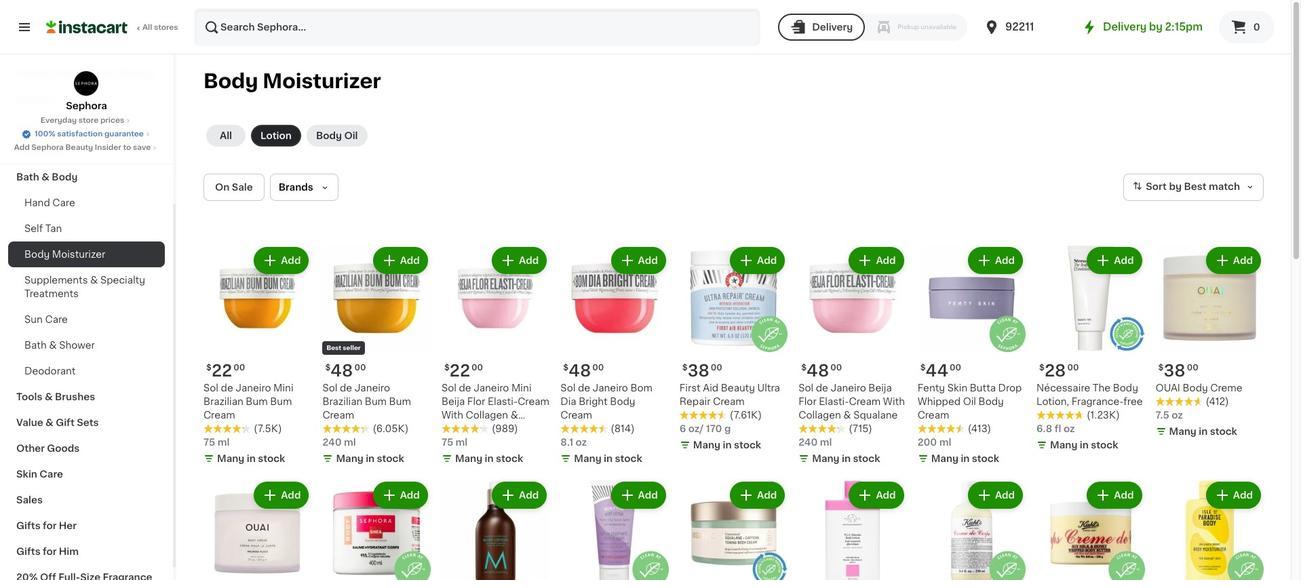 Task type: describe. For each thing, give the bounding box(es) containing it.
sol de janeiro beija flor elasti-cream with collagen & squalane
[[799, 384, 905, 420]]

oz inside product group
[[1064, 424, 1075, 434]]

body inside 'body moisturizer' link
[[24, 250, 50, 259]]

(412)
[[1206, 397, 1229, 407]]

48 for sol de janeiro brazilian bum bum cream
[[331, 363, 353, 379]]

collagen inside sol de janeiro beija flor elasti-cream with collagen & squalane
[[799, 411, 841, 420]]

1 horizontal spatial moisturizer
[[263, 71, 381, 91]]

body up the (412)
[[1183, 384, 1208, 393]]

brands button
[[270, 174, 338, 201]]

many in stock for (413)
[[931, 454, 1000, 464]]

to
[[123, 144, 131, 151]]

in for (715)
[[842, 454, 851, 464]]

prices
[[100, 117, 124, 124]]

38 for first
[[688, 363, 710, 379]]

in for (7.61k)
[[723, 441, 732, 450]]

nécessaire
[[1037, 384, 1091, 393]]

insider
[[95, 144, 121, 151]]

fragrance-
[[1072, 397, 1124, 407]]

00 for beija
[[472, 364, 483, 372]]

many in stock for (989)
[[455, 454, 523, 464]]

g
[[725, 424, 731, 434]]

(7.5k)
[[254, 424, 282, 434]]

guarantee
[[104, 130, 144, 138]]

hair
[[16, 121, 37, 130]]

gifts for her link
[[8, 513, 165, 539]]

$ for sol de janeiro mini brazilian bum bum cream
[[206, 364, 212, 372]]

save
[[133, 144, 151, 151]]

first
[[680, 384, 701, 393]]

cream inside first aid beauty ultra repair cream
[[713, 397, 745, 407]]

ml for (7.5k)
[[218, 438, 230, 447]]

supplements & specialty treatments link
[[8, 267, 165, 307]]

body inside sol de janeiro bom dia bright body cream
[[610, 397, 636, 407]]

party
[[56, 69, 83, 79]]

& inside sol de janeiro mini beija flor elasti-cream with collagen & squalane
[[511, 411, 518, 420]]

other goods
[[16, 444, 80, 453]]

Search field
[[195, 10, 759, 45]]

makeup link
[[8, 87, 165, 113]]

on
[[215, 183, 230, 192]]

oil inside "link"
[[344, 131, 358, 140]]

many in stock for (814)
[[574, 454, 642, 464]]

stock for (6.05k)
[[377, 454, 404, 464]]

care for hand care
[[52, 198, 75, 208]]

28
[[1045, 363, 1066, 379]]

(715)
[[849, 424, 873, 434]]

repair
[[680, 397, 711, 407]]

stock for (7.61k)
[[734, 441, 761, 450]]

elasti- inside sol de janeiro mini beija flor elasti-cream with collagen & squalane
[[488, 397, 518, 407]]

skin care
[[16, 470, 63, 479]]

ml for (413)
[[940, 438, 952, 448]]

48 for sol de janeiro bom dia bright body cream
[[569, 363, 591, 379]]

best seller
[[327, 345, 361, 351]]

100% satisfaction guarantee
[[35, 130, 144, 138]]

$ for sol de janeiro bom dia bright body cream
[[563, 364, 569, 372]]

$ 22 00 for sol de janeiro mini beija flor elasti-cream with collagen & squalane
[[444, 363, 483, 379]]

brushes
[[55, 392, 95, 402]]

$ for sol de janeiro beija flor elasti-cream with collagen & squalane
[[802, 364, 807, 372]]

fl
[[1055, 424, 1062, 434]]

for for her
[[43, 521, 57, 531]]

sun care
[[24, 315, 68, 324]]

200
[[918, 438, 937, 448]]

4 bum from the left
[[389, 397, 411, 407]]

best for best match
[[1184, 182, 1207, 192]]

the
[[1093, 384, 1111, 393]]

hand
[[24, 198, 50, 208]]

store
[[79, 117, 99, 124]]

body up all link
[[204, 71, 258, 91]]

0
[[1254, 22, 1261, 32]]

bright
[[579, 397, 608, 407]]

de for bum
[[340, 384, 352, 393]]

lotion link
[[251, 125, 301, 147]]

de for flor
[[816, 384, 829, 393]]

$ 48 00 for sol de janeiro bom dia bright body cream
[[563, 363, 604, 379]]

body inside fenty skin butta drop whipped oil body cream
[[979, 397, 1004, 407]]

janeiro for flor
[[831, 384, 866, 393]]

many in stock for (7.61k)
[[693, 441, 761, 450]]

self
[[24, 224, 43, 233]]

body inside bath & body link
[[52, 172, 78, 182]]

many for (1.23k)
[[1051, 441, 1078, 450]]

$ 48 00 for sol de janeiro brazilian bum bum cream
[[325, 363, 366, 379]]

bath & body
[[16, 172, 78, 182]]

75 ml for sol de janeiro mini brazilian bum bum cream
[[204, 438, 230, 447]]

many for (814)
[[574, 454, 602, 464]]

him
[[59, 547, 79, 556]]

tools
[[16, 392, 42, 402]]

holiday party ready beauty link
[[8, 61, 165, 87]]

shower
[[59, 341, 95, 350]]

other
[[16, 444, 45, 453]]

$ 28 00
[[1040, 363, 1079, 379]]

00 for brazilian
[[234, 364, 245, 372]]

1 horizontal spatial body moisturizer
[[204, 71, 381, 91]]

sort
[[1146, 182, 1167, 192]]

00 for whipped
[[950, 364, 962, 372]]

cream inside fenty skin butta drop whipped oil body cream
[[918, 411, 950, 420]]

beauty for add sephora beauty insider to save
[[65, 144, 93, 151]]

in for (7.5k)
[[247, 454, 256, 464]]

gift
[[56, 418, 75, 428]]

$ 22 00 for sol de janeiro mini brazilian bum bum cream
[[206, 363, 245, 379]]

stock for (715)
[[853, 454, 881, 464]]

3 bum from the left
[[365, 397, 387, 407]]

in for (1.23k)
[[1080, 441, 1089, 450]]

0 button
[[1219, 11, 1275, 43]]

value & gift sets link
[[8, 410, 165, 436]]

with inside sol de janeiro mini beija flor elasti-cream with collagen & squalane
[[442, 411, 463, 420]]

$ 44 00
[[921, 363, 962, 379]]

add sephora beauty insider to save
[[14, 144, 151, 151]]

sol for sol de janeiro mini brazilian bum bum cream
[[204, 384, 218, 393]]

stock for (1.23k)
[[1091, 441, 1119, 450]]

everyday store prices link
[[41, 115, 133, 126]]

care for hair care
[[39, 121, 62, 130]]

gifts for gifts for her
[[16, 521, 41, 531]]

sales link
[[8, 487, 165, 513]]

ready
[[85, 69, 117, 79]]

body moisturizer link
[[8, 242, 165, 267]]

in for (412)
[[1199, 427, 1208, 437]]

butta
[[970, 384, 996, 393]]

everyday
[[41, 117, 77, 124]]

many in stock for (715)
[[812, 454, 881, 464]]

stock for (7.5k)
[[258, 454, 285, 464]]

2:15pm
[[1166, 22, 1203, 32]]

sol for sol de janeiro beija flor elasti-cream with collagen & squalane
[[799, 384, 814, 393]]

product group containing 28
[[1037, 244, 1145, 455]]

cream inside sol de janeiro mini beija flor elasti-cream with collagen & squalane
[[518, 397, 550, 407]]

(413)
[[968, 424, 991, 434]]

sales
[[16, 495, 43, 505]]

drop
[[999, 384, 1022, 393]]

by for sort
[[1170, 182, 1182, 192]]

ml for (989)
[[456, 438, 468, 448]]

in for (6.05k)
[[366, 454, 375, 464]]

all link
[[206, 125, 246, 147]]

6
[[680, 424, 686, 434]]

0 horizontal spatial moisturizer
[[52, 250, 105, 259]]

many for (412)
[[1170, 427, 1197, 437]]

sale
[[232, 183, 253, 192]]

1 horizontal spatial sephora
[[66, 101, 107, 111]]

many for (6.05k)
[[336, 454, 364, 464]]

value & gift sets
[[16, 418, 99, 428]]

skin care link
[[8, 461, 165, 487]]

oz/
[[689, 424, 704, 434]]

8.1
[[561, 438, 574, 447]]

value
[[16, 418, 43, 428]]

6 oz/ 170 g
[[680, 424, 731, 434]]

other goods link
[[8, 436, 165, 461]]

$ 38 00 for ouai
[[1159, 363, 1199, 379]]

with inside sol de janeiro beija flor elasti-cream with collagen & squalane
[[883, 397, 905, 407]]

squalane inside sol de janeiro mini beija flor elasti-cream with collagen & squalane
[[442, 424, 486, 434]]

cream inside sol de janeiro beija flor elasti-cream with collagen & squalane
[[849, 397, 881, 407]]

skin inside fenty skin butta drop whipped oil body cream
[[948, 384, 968, 393]]

ml for (6.05k)
[[344, 438, 356, 447]]

delivery by 2:15pm
[[1103, 22, 1203, 32]]

stock for (989)
[[496, 454, 523, 464]]

240 for sol de janeiro brazilian bum bum cream
[[323, 438, 342, 447]]

sephora logo image
[[74, 71, 99, 96]]

instacart logo image
[[46, 19, 128, 35]]

whipped
[[918, 397, 961, 407]]



Task type: vqa. For each thing, say whether or not it's contained in the screenshot.
first '22' from right
yes



Task type: locate. For each thing, give the bounding box(es) containing it.
brazilian inside sol de janeiro mini brazilian bum bum cream
[[204, 397, 243, 407]]

ml down sol de janeiro mini beija flor elasti-cream with collagen & squalane
[[456, 438, 468, 448]]

0 vertical spatial gifts
[[16, 521, 41, 531]]

sol de janeiro brazilian bum bum cream
[[323, 384, 411, 420]]

care for skin care
[[40, 470, 63, 479]]

ouai body creme
[[1156, 384, 1243, 393]]

beauty for first aid beauty ultra repair cream
[[721, 384, 755, 393]]

cream inside the sol de janeiro brazilian bum bum cream
[[323, 411, 354, 420]]

2 janeiro from the left
[[355, 384, 390, 393]]

5 ml from the left
[[940, 438, 952, 448]]

delivery
[[1103, 22, 1147, 32], [812, 22, 853, 32]]

moisturizer
[[263, 71, 381, 91], [52, 250, 105, 259]]

0 vertical spatial all
[[143, 24, 152, 31]]

on sale button
[[204, 174, 265, 201]]

0 horizontal spatial squalane
[[442, 424, 486, 434]]

many in stock for (412)
[[1170, 427, 1238, 437]]

1 de from the left
[[221, 384, 233, 393]]

oz right '7.5'
[[1172, 411, 1183, 420]]

care inside the skin care link
[[40, 470, 63, 479]]

$ up "ouai"
[[1159, 364, 1164, 372]]

$ up sol de janeiro mini beija flor elasti-cream with collagen & squalane
[[444, 364, 450, 372]]

2 horizontal spatial 48
[[807, 363, 829, 379]]

sol for sol de janeiro mini beija flor elasti-cream with collagen & squalane
[[442, 384, 457, 393]]

0 horizontal spatial oz
[[576, 438, 587, 447]]

None search field
[[194, 8, 761, 46]]

deodorant link
[[8, 358, 165, 384]]

janeiro inside sol de janeiro mini brazilian bum bum cream
[[236, 384, 271, 393]]

3 $ from the left
[[563, 364, 569, 372]]

all stores link
[[46, 8, 179, 46]]

sol
[[204, 384, 218, 393], [323, 384, 338, 393], [561, 384, 576, 393], [799, 384, 814, 393], [442, 384, 457, 393]]

sol inside sol de janeiro mini brazilian bum bum cream
[[204, 384, 218, 393]]

fenty skin butta drop whipped oil body cream
[[918, 384, 1022, 420]]

(989)
[[492, 424, 518, 434]]

0 horizontal spatial 240 ml
[[323, 438, 356, 447]]

oz right fl
[[1064, 424, 1075, 434]]

0 horizontal spatial beija
[[442, 397, 465, 407]]

1 sol from the left
[[204, 384, 218, 393]]

$ for sol de janeiro brazilian bum bum cream
[[325, 364, 331, 372]]

stock down (814)
[[615, 454, 642, 464]]

00 up ouai body creme
[[1187, 364, 1199, 372]]

0 horizontal spatial all
[[143, 24, 152, 31]]

beija
[[869, 384, 892, 393], [442, 397, 465, 407]]

bath & body link
[[8, 164, 165, 190]]

& inside sol de janeiro beija flor elasti-cream with collagen & squalane
[[844, 411, 851, 420]]

with
[[883, 397, 905, 407], [442, 411, 463, 420]]

$ 38 00 up "ouai"
[[1159, 363, 1199, 379]]

3 48 from the left
[[807, 363, 829, 379]]

delivery inside button
[[812, 22, 853, 32]]

22 for sol de janeiro mini brazilian bum bum cream
[[212, 363, 232, 379]]

00 for fragrance-
[[1068, 364, 1079, 372]]

0 horizontal spatial with
[[442, 411, 463, 420]]

0 vertical spatial best
[[1184, 182, 1207, 192]]

bath inside bath & body link
[[16, 172, 39, 182]]

sol inside sol de janeiro beija flor elasti-cream with collagen & squalane
[[799, 384, 814, 393]]

mini inside sol de janeiro mini beija flor elasti-cream with collagen & squalane
[[512, 384, 532, 393]]

75
[[204, 438, 215, 447], [442, 438, 453, 448]]

0 horizontal spatial oil
[[344, 131, 358, 140]]

all for all
[[220, 131, 232, 140]]

1 $ 38 00 from the left
[[683, 363, 723, 379]]

fragrance link
[[8, 138, 165, 164]]

Best match Sort by field
[[1124, 174, 1264, 201]]

many for (413)
[[931, 454, 959, 464]]

lotion
[[261, 131, 292, 140]]

squalane up (715)
[[854, 411, 898, 420]]

elasti- inside sol de janeiro beija flor elasti-cream with collagen & squalane
[[819, 397, 849, 407]]

0 vertical spatial moisturizer
[[263, 71, 381, 91]]

& for supplements & specialty treatments
[[90, 276, 98, 285]]

for left him
[[43, 547, 57, 556]]

for for him
[[43, 547, 57, 556]]

6.8 fl oz
[[1037, 424, 1075, 434]]

1 240 from the left
[[323, 438, 342, 447]]

de for dia
[[578, 384, 590, 393]]

0 vertical spatial oil
[[344, 131, 358, 140]]

& left shower
[[49, 341, 57, 350]]

00 for flor
[[831, 364, 842, 372]]

de inside sol de janeiro mini brazilian bum bum cream
[[221, 384, 233, 393]]

0 horizontal spatial 38
[[688, 363, 710, 379]]

flor inside sol de janeiro beija flor elasti-cream with collagen & squalane
[[799, 397, 817, 407]]

bath down sun
[[24, 341, 47, 350]]

mini
[[274, 384, 294, 393], [512, 384, 532, 393]]

care down other goods
[[40, 470, 63, 479]]

38
[[688, 363, 710, 379], [1164, 363, 1186, 379]]

ml inside product group
[[940, 438, 952, 448]]

2 collagen from the left
[[466, 411, 508, 420]]

janeiro for dia
[[593, 384, 628, 393]]

0 vertical spatial skin
[[948, 384, 968, 393]]

janeiro for beija
[[474, 384, 509, 393]]

0 vertical spatial squalane
[[854, 411, 898, 420]]

240 down sol de janeiro beija flor elasti-cream with collagen & squalane
[[799, 438, 818, 447]]

22 for sol de janeiro mini beija flor elasti-cream with collagen & squalane
[[450, 363, 470, 379]]

many down sol de janeiro mini beija flor elasti-cream with collagen & squalane
[[455, 454, 483, 464]]

dia
[[561, 397, 577, 407]]

2 38 from the left
[[1164, 363, 1186, 379]]

collagen inside sol de janeiro mini beija flor elasti-cream with collagen & squalane
[[466, 411, 508, 420]]

squalane left (989)
[[442, 424, 486, 434]]

2 75 from the left
[[442, 438, 453, 448]]

in down (1.23k)
[[1080, 441, 1089, 450]]

1 vertical spatial moisturizer
[[52, 250, 105, 259]]

aid
[[703, 384, 719, 393]]

bath for bath & body
[[16, 172, 39, 182]]

100%
[[35, 130, 55, 138]]

& for value & gift sets
[[46, 418, 53, 428]]

2 ml from the left
[[344, 438, 356, 447]]

1 38 from the left
[[688, 363, 710, 379]]

stock down the (412)
[[1210, 427, 1238, 437]]

many down sol de janeiro beija flor elasti-cream with collagen & squalane
[[812, 454, 840, 464]]

2 sol from the left
[[323, 384, 338, 393]]

1 horizontal spatial skin
[[948, 384, 968, 393]]

body inside body oil "link"
[[316, 131, 342, 140]]

sets
[[77, 418, 99, 428]]

product group containing 44
[[918, 244, 1026, 469]]

38 up "ouai"
[[1164, 363, 1186, 379]]

& inside supplements & specialty treatments
[[90, 276, 98, 285]]

elasti- up (989)
[[488, 397, 518, 407]]

& down 'body moisturizer' link at the left top of page
[[90, 276, 98, 285]]

beauty
[[119, 69, 154, 79], [65, 144, 93, 151], [721, 384, 755, 393]]

1 $ 48 00 from the left
[[325, 363, 366, 379]]

2 elasti- from the left
[[488, 397, 518, 407]]

2 75 ml from the left
[[442, 438, 468, 448]]

beauty inside first aid beauty ultra repair cream
[[721, 384, 755, 393]]

1 horizontal spatial best
[[1184, 182, 1207, 192]]

many for (989)
[[455, 454, 483, 464]]

& up (715)
[[844, 411, 851, 420]]

22 up sol de janeiro mini beija flor elasti-cream with collagen & squalane
[[450, 363, 470, 379]]

sol inside sol de janeiro bom dia bright body cream
[[561, 384, 576, 393]]

gifts down the sales
[[16, 521, 41, 531]]

hand care
[[24, 198, 75, 208]]

body right the lotion link
[[316, 131, 342, 140]]

holiday
[[16, 69, 54, 79]]

best left seller at the bottom of the page
[[327, 345, 342, 351]]

by right sort
[[1170, 182, 1182, 192]]

8 $ from the left
[[921, 364, 926, 372]]

by for delivery
[[1150, 22, 1163, 32]]

1 22 from the left
[[212, 363, 232, 379]]

stock for (413)
[[972, 454, 1000, 464]]

& up hand care
[[42, 172, 49, 182]]

2 mini from the left
[[512, 384, 532, 393]]

oz for 48
[[576, 438, 587, 447]]

240 ml down sol de janeiro beija flor elasti-cream with collagen & squalane
[[799, 438, 832, 447]]

& left gift
[[46, 418, 53, 428]]

1 $ from the left
[[206, 364, 212, 372]]

skin up whipped
[[948, 384, 968, 393]]

skin up the sales
[[16, 470, 37, 479]]

1 horizontal spatial 75 ml
[[442, 438, 468, 448]]

0 horizontal spatial collagen
[[466, 411, 508, 420]]

$ up dia
[[563, 364, 569, 372]]

4 $ from the left
[[802, 364, 807, 372]]

1 horizontal spatial 75
[[442, 438, 453, 448]]

1 horizontal spatial $ 22 00
[[444, 363, 483, 379]]

0 horizontal spatial 75 ml
[[204, 438, 230, 447]]

mini inside sol de janeiro mini brazilian bum bum cream
[[274, 384, 294, 393]]

bom
[[631, 384, 653, 393]]

care for sun care
[[45, 315, 68, 324]]

stock down (715)
[[853, 454, 881, 464]]

1 horizontal spatial elasti-
[[819, 397, 849, 407]]

mini up (989)
[[512, 384, 532, 393]]

ultra
[[758, 384, 780, 393]]

2 bum from the left
[[270, 397, 292, 407]]

in down (7.5k)
[[247, 454, 256, 464]]

care inside sun care link
[[45, 315, 68, 324]]

all left stores
[[143, 24, 152, 31]]

many down fl
[[1051, 441, 1078, 450]]

(1.23k)
[[1087, 411, 1120, 420]]

best match
[[1184, 182, 1240, 192]]

9 00 from the left
[[1187, 364, 1199, 372]]

2 brazilian from the left
[[323, 397, 363, 407]]

2 horizontal spatial beauty
[[721, 384, 755, 393]]

best left match
[[1184, 182, 1207, 192]]

38 for ouai
[[1164, 363, 1186, 379]]

for left her
[[43, 521, 57, 531]]

body moisturizer up supplements
[[24, 250, 105, 259]]

1 horizontal spatial all
[[220, 131, 232, 140]]

janeiro inside sol de janeiro bom dia bright body cream
[[593, 384, 628, 393]]

$ 48 00 up sol de janeiro beija flor elasti-cream with collagen & squalane
[[802, 363, 842, 379]]

gifts for him link
[[8, 539, 165, 565]]

sol inside the sol de janeiro brazilian bum bum cream
[[323, 384, 338, 393]]

ml down sol de janeiro mini brazilian bum bum cream
[[218, 438, 230, 447]]

sol de janeiro bom dia bright body cream
[[561, 384, 653, 420]]

service type group
[[778, 14, 968, 41]]

many down sol de janeiro mini brazilian bum bum cream
[[217, 454, 245, 464]]

$ for sol de janeiro mini beija flor elasti-cream with collagen & squalane
[[444, 364, 450, 372]]

elasti-
[[819, 397, 849, 407], [488, 397, 518, 407]]

de inside sol de janeiro beija flor elasti-cream with collagen & squalane
[[816, 384, 829, 393]]

0 horizontal spatial best
[[327, 345, 342, 351]]

48 up sol de janeiro beija flor elasti-cream with collagen & squalane
[[807, 363, 829, 379]]

many in stock down (6.05k)
[[336, 454, 404, 464]]

2 horizontal spatial oz
[[1172, 411, 1183, 420]]

mini for elasti-
[[512, 384, 532, 393]]

75 for sol de janeiro mini beija flor elasti-cream with collagen & squalane
[[442, 438, 453, 448]]

2 $ 48 00 from the left
[[563, 363, 604, 379]]

0 vertical spatial bath
[[16, 172, 39, 182]]

5 janeiro from the left
[[474, 384, 509, 393]]

in for (814)
[[604, 454, 613, 464]]

sephora up store
[[66, 101, 107, 111]]

cream inside sol de janeiro mini brazilian bum bum cream
[[204, 411, 235, 420]]

stock for (814)
[[615, 454, 642, 464]]

2 de from the left
[[340, 384, 352, 393]]

3 sol from the left
[[561, 384, 576, 393]]

$ for ouai body creme
[[1159, 364, 1164, 372]]

brazilian inside the sol de janeiro brazilian bum bum cream
[[323, 397, 363, 407]]

her
[[59, 521, 77, 531]]

bum
[[246, 397, 268, 407], [270, 397, 292, 407], [365, 397, 387, 407], [389, 397, 411, 407]]

many for (7.5k)
[[217, 454, 245, 464]]

de inside the sol de janeiro brazilian bum bum cream
[[340, 384, 352, 393]]

many for (715)
[[812, 454, 840, 464]]

stock down (413)
[[972, 454, 1000, 464]]

0 vertical spatial for
[[43, 521, 57, 531]]

00 up sol de janeiro mini beija flor elasti-cream with collagen & squalane
[[472, 364, 483, 372]]

stock for (412)
[[1210, 427, 1238, 437]]

00 inside $ 44 00
[[950, 364, 962, 372]]

1 elasti- from the left
[[819, 397, 849, 407]]

0 horizontal spatial 48
[[331, 363, 353, 379]]

4 ml from the left
[[456, 438, 468, 448]]

4 00 from the left
[[831, 364, 842, 372]]

mini for bum
[[274, 384, 294, 393]]

all stores
[[143, 24, 178, 31]]

1 mini from the left
[[274, 384, 294, 393]]

$ up nécessaire
[[1040, 364, 1045, 372]]

cream
[[849, 397, 881, 407], [518, 397, 550, 407], [713, 397, 745, 407], [204, 411, 235, 420], [323, 411, 354, 420], [561, 411, 592, 420], [918, 411, 950, 420]]

92211
[[1006, 22, 1034, 32]]

delivery for delivery by 2:15pm
[[1103, 22, 1147, 32]]

nécessaire the body lotion, fragrance-free
[[1037, 384, 1143, 407]]

240 for sol de janeiro beija flor elasti-cream with collagen & squalane
[[799, 438, 818, 447]]

1 75 ml from the left
[[204, 438, 230, 447]]

0 horizontal spatial delivery
[[812, 22, 853, 32]]

00 down seller at the bottom of the page
[[355, 364, 366, 372]]

100% satisfaction guarantee button
[[21, 126, 152, 140]]

body inside nécessaire the body lotion, fragrance-free
[[1113, 384, 1139, 393]]

2 vertical spatial beauty
[[721, 384, 755, 393]]

many in stock for (6.05k)
[[336, 454, 404, 464]]

specialty
[[100, 276, 145, 285]]

in down (6.05k)
[[366, 454, 375, 464]]

3 00 from the left
[[593, 364, 604, 372]]

bath inside bath & shower link
[[24, 341, 47, 350]]

1 horizontal spatial squalane
[[854, 411, 898, 420]]

everyday store prices
[[41, 117, 124, 124]]

0 vertical spatial by
[[1150, 22, 1163, 32]]

1 ml from the left
[[218, 438, 230, 447]]

2 240 ml from the left
[[799, 438, 832, 447]]

7.5 oz
[[1156, 411, 1183, 420]]

by left 2:15pm
[[1150, 22, 1163, 32]]

0 horizontal spatial body moisturizer
[[24, 250, 105, 259]]

(814)
[[611, 424, 635, 434]]

sol de janeiro mini beija flor elasti-cream with collagen & squalane
[[442, 384, 550, 434]]

holiday party ready beauty
[[16, 69, 154, 79]]

stock down (7.61k)
[[734, 441, 761, 450]]

0 horizontal spatial 22
[[212, 363, 232, 379]]

2 $ 38 00 from the left
[[1159, 363, 1199, 379]]

3 $ 48 00 from the left
[[802, 363, 842, 379]]

5 de from the left
[[459, 384, 471, 393]]

stock down (6.05k)
[[377, 454, 404, 464]]

1 flor from the left
[[799, 397, 817, 407]]

0 vertical spatial beija
[[869, 384, 892, 393]]

fenty
[[918, 384, 945, 393]]

many in stock down (413)
[[931, 454, 1000, 464]]

5 sol from the left
[[442, 384, 457, 393]]

by
[[1150, 22, 1163, 32], [1170, 182, 1182, 192]]

2 240 from the left
[[799, 438, 818, 447]]

product group
[[204, 244, 312, 469], [323, 244, 431, 469], [442, 244, 550, 469], [561, 244, 669, 469], [680, 244, 788, 455], [799, 244, 907, 469], [918, 244, 1026, 469], [1037, 244, 1145, 455], [1156, 244, 1264, 441], [204, 479, 312, 580], [323, 479, 431, 580], [442, 479, 550, 580], [561, 479, 669, 580], [680, 479, 788, 580], [799, 479, 907, 580], [918, 479, 1026, 580], [1037, 479, 1145, 580], [1156, 479, 1264, 580]]

moisturizer up body oil
[[263, 71, 381, 91]]

00 up bright
[[593, 364, 604, 372]]

many in stock for (1.23k)
[[1051, 441, 1119, 450]]

1 gifts from the top
[[16, 521, 41, 531]]

1 vertical spatial oil
[[963, 397, 976, 407]]

beija inside sol de janeiro beija flor elasti-cream with collagen & squalane
[[869, 384, 892, 393]]

beauty down the 'satisfaction'
[[65, 144, 93, 151]]

1 vertical spatial skin
[[16, 470, 37, 479]]

2 $ from the left
[[325, 364, 331, 372]]

1 janeiro from the left
[[236, 384, 271, 393]]

& for tools & brushes
[[45, 392, 53, 402]]

hand care link
[[8, 190, 165, 216]]

2 $ 22 00 from the left
[[444, 363, 483, 379]]

0 horizontal spatial flor
[[467, 397, 485, 407]]

1 horizontal spatial flor
[[799, 397, 817, 407]]

38 up first
[[688, 363, 710, 379]]

janeiro
[[236, 384, 271, 393], [355, 384, 390, 393], [593, 384, 628, 393], [831, 384, 866, 393], [474, 384, 509, 393]]

1 $ 22 00 from the left
[[206, 363, 245, 379]]

bath up hand
[[16, 172, 39, 182]]

48 for sol de janeiro beija flor elasti-cream with collagen & squalane
[[807, 363, 829, 379]]

240
[[323, 438, 342, 447], [799, 438, 818, 447]]

200 ml
[[918, 438, 952, 448]]

0 vertical spatial with
[[883, 397, 905, 407]]

6 $ from the left
[[444, 364, 450, 372]]

2 48 from the left
[[569, 363, 591, 379]]

& for bath & body
[[42, 172, 49, 182]]

1 horizontal spatial with
[[883, 397, 905, 407]]

best inside field
[[1184, 182, 1207, 192]]

janeiro inside sol de janeiro mini beija flor elasti-cream with collagen & squalane
[[474, 384, 509, 393]]

1 horizontal spatial 22
[[450, 363, 470, 379]]

0 horizontal spatial beauty
[[65, 144, 93, 151]]

0 horizontal spatial brazilian
[[204, 397, 243, 407]]

1 vertical spatial squalane
[[442, 424, 486, 434]]

3 ml from the left
[[820, 438, 832, 447]]

1 00 from the left
[[234, 364, 245, 372]]

care right hand
[[52, 198, 75, 208]]

beauty right ready
[[119, 69, 154, 79]]

00 right 28
[[1068, 364, 1079, 372]]

in down g
[[723, 441, 732, 450]]

flor
[[799, 397, 817, 407], [467, 397, 485, 407]]

7 00 from the left
[[711, 364, 723, 372]]

1 vertical spatial oz
[[1064, 424, 1075, 434]]

delivery for delivery
[[812, 22, 853, 32]]

1 vertical spatial all
[[220, 131, 232, 140]]

& for bath & shower
[[49, 341, 57, 350]]

1 vertical spatial sephora
[[31, 144, 64, 151]]

add button
[[255, 248, 308, 273], [374, 248, 427, 273], [493, 248, 546, 273], [612, 248, 665, 273], [732, 248, 784, 273], [851, 248, 903, 273], [970, 248, 1022, 273], [1089, 248, 1141, 273], [1208, 248, 1260, 273], [255, 483, 308, 508], [374, 483, 427, 508], [493, 483, 546, 508], [612, 483, 665, 508], [732, 483, 784, 508], [851, 483, 903, 508], [970, 483, 1022, 508], [1089, 483, 1141, 508], [1208, 483, 1260, 508]]

many down 200 ml
[[931, 454, 959, 464]]

1 48 from the left
[[331, 363, 353, 379]]

0 vertical spatial beauty
[[119, 69, 154, 79]]

2 for from the top
[[43, 547, 57, 556]]

00 inside $ 28 00
[[1068, 364, 1079, 372]]

1 horizontal spatial beauty
[[119, 69, 154, 79]]

$ 48 00 up bright
[[563, 363, 604, 379]]

240 down the sol de janeiro brazilian bum bum cream
[[323, 438, 342, 447]]

2 horizontal spatial $ 48 00
[[802, 363, 842, 379]]

1 240 ml from the left
[[323, 438, 356, 447]]

oil inside fenty skin butta drop whipped oil body cream
[[963, 397, 976, 407]]

1 vertical spatial by
[[1170, 182, 1182, 192]]

brazilian
[[204, 397, 243, 407], [323, 397, 363, 407]]

by inside delivery by 2:15pm link
[[1150, 22, 1163, 32]]

treatments
[[24, 289, 79, 299]]

$
[[206, 364, 212, 372], [325, 364, 331, 372], [563, 364, 569, 372], [802, 364, 807, 372], [1040, 364, 1045, 372], [444, 364, 450, 372], [683, 364, 688, 372], [921, 364, 926, 372], [1159, 364, 1164, 372]]

ml
[[218, 438, 230, 447], [344, 438, 356, 447], [820, 438, 832, 447], [456, 438, 468, 448], [940, 438, 952, 448]]

1 horizontal spatial oz
[[1064, 424, 1075, 434]]

2 00 from the left
[[355, 364, 366, 372]]

best
[[1184, 182, 1207, 192], [327, 345, 342, 351]]

3 de from the left
[[578, 384, 590, 393]]

$ 38 00 for first
[[683, 363, 723, 379]]

gifts down gifts for her at left bottom
[[16, 547, 41, 556]]

care right hair
[[39, 121, 62, 130]]

1 horizontal spatial beija
[[869, 384, 892, 393]]

sol for sol de janeiro brazilian bum bum cream
[[323, 384, 338, 393]]

1 horizontal spatial 38
[[1164, 363, 1186, 379]]

0 horizontal spatial $ 22 00
[[206, 363, 245, 379]]

flor inside sol de janeiro mini beija flor elasti-cream with collagen & squalane
[[467, 397, 485, 407]]

many in stock down fl
[[1051, 441, 1119, 450]]

squalane inside sol de janeiro beija flor elasti-cream with collagen & squalane
[[854, 411, 898, 420]]

1 vertical spatial gifts
[[16, 547, 41, 556]]

1 vertical spatial beija
[[442, 397, 465, 407]]

240 ml
[[323, 438, 356, 447], [799, 438, 832, 447]]

1 vertical spatial bath
[[24, 341, 47, 350]]

janeiro up (715)
[[831, 384, 866, 393]]

janeiro for bum
[[355, 384, 390, 393]]

75 for sol de janeiro mini brazilian bum bum cream
[[204, 438, 215, 447]]

1 horizontal spatial 48
[[569, 363, 591, 379]]

$ inside $ 44 00
[[921, 364, 926, 372]]

de inside sol de janeiro bom dia bright body cream
[[578, 384, 590, 393]]

oz for 38
[[1172, 411, 1183, 420]]

sol inside sol de janeiro mini beija flor elasti-cream with collagen & squalane
[[442, 384, 457, 393]]

janeiro for brazilian
[[236, 384, 271, 393]]

squalane
[[854, 411, 898, 420], [442, 424, 486, 434]]

240 ml for sol de janeiro beija flor elasti-cream with collagen & squalane
[[799, 438, 832, 447]]

1 brazilian from the left
[[204, 397, 243, 407]]

bath & shower
[[24, 341, 95, 350]]

4 janeiro from the left
[[831, 384, 866, 393]]

care inside "hand care" link
[[52, 198, 75, 208]]

75 down sol de janeiro mini beija flor elasti-cream with collagen & squalane
[[442, 438, 453, 448]]

8 00 from the left
[[950, 364, 962, 372]]

1 horizontal spatial 240
[[799, 438, 818, 447]]

(6.05k)
[[373, 424, 409, 434]]

sephora
[[66, 101, 107, 111], [31, 144, 64, 151]]

janeiro up (989)
[[474, 384, 509, 393]]

0 horizontal spatial sephora
[[31, 144, 64, 151]]

many for (7.61k)
[[693, 441, 721, 450]]

1 bum from the left
[[246, 397, 268, 407]]

body moisturizer up lotion in the left of the page
[[204, 71, 381, 91]]

body down butta
[[979, 397, 1004, 407]]

00 up aid on the bottom of page
[[711, 364, 723, 372]]

body oil
[[316, 131, 358, 140]]

first aid beauty ultra repair cream
[[680, 384, 780, 407]]

beija inside sol de janeiro mini beija flor elasti-cream with collagen & squalane
[[442, 397, 465, 407]]

0 horizontal spatial mini
[[274, 384, 294, 393]]

1 vertical spatial best
[[327, 345, 342, 351]]

$ up fenty
[[921, 364, 926, 372]]

creme
[[1211, 384, 1243, 393]]

1 vertical spatial beauty
[[65, 144, 93, 151]]

1 horizontal spatial collagen
[[799, 411, 841, 420]]

1 horizontal spatial mini
[[512, 384, 532, 393]]

delivery button
[[778, 14, 865, 41]]

$ 22 00 up sol de janeiro mini beija flor elasti-cream with collagen & squalane
[[444, 363, 483, 379]]

1 vertical spatial for
[[43, 547, 57, 556]]

many in stock for (7.5k)
[[217, 454, 285, 464]]

ml down the sol de janeiro brazilian bum bum cream
[[344, 438, 356, 447]]

1 collagen from the left
[[799, 411, 841, 420]]

in down (814)
[[604, 454, 613, 464]]

$ 22 00
[[206, 363, 245, 379], [444, 363, 483, 379]]

cream inside sol de janeiro bom dia bright body cream
[[561, 411, 592, 420]]

0 vertical spatial body moisturizer
[[204, 71, 381, 91]]

22 up sol de janeiro mini brazilian bum bum cream
[[212, 363, 232, 379]]

0 horizontal spatial $ 48 00
[[325, 363, 366, 379]]

48 up dia
[[569, 363, 591, 379]]

4 de from the left
[[816, 384, 829, 393]]

beauty right aid on the bottom of page
[[721, 384, 755, 393]]

1 horizontal spatial $ 38 00
[[1159, 363, 1199, 379]]

0 horizontal spatial elasti-
[[488, 397, 518, 407]]

$ down best seller
[[325, 364, 331, 372]]

elasti- up (715)
[[819, 397, 849, 407]]

4 sol from the left
[[799, 384, 814, 393]]

92211 button
[[984, 8, 1065, 46]]

0 horizontal spatial 75
[[204, 438, 215, 447]]

bath for bath & shower
[[24, 341, 47, 350]]

in for (989)
[[485, 454, 494, 464]]

all for all stores
[[143, 24, 152, 31]]

3 janeiro from the left
[[593, 384, 628, 393]]

00 for dia
[[593, 364, 604, 372]]

00 up sol de janeiro mini brazilian bum bum cream
[[234, 364, 245, 372]]

0 horizontal spatial $ 38 00
[[683, 363, 723, 379]]

00 right 44
[[950, 364, 962, 372]]

1 horizontal spatial 240 ml
[[799, 438, 832, 447]]

$ 38 00 up aid on the bottom of page
[[683, 363, 723, 379]]

$ 48 00 for sol de janeiro beija flor elasti-cream with collagen & squalane
[[802, 363, 842, 379]]

7 $ from the left
[[683, 364, 688, 372]]

0 vertical spatial oz
[[1172, 411, 1183, 420]]

hair care link
[[8, 113, 165, 138]]

00 for repair
[[711, 364, 723, 372]]

many
[[1170, 427, 1197, 437], [1051, 441, 1078, 450], [693, 441, 721, 450], [217, 454, 245, 464], [336, 454, 364, 464], [574, 454, 602, 464], [812, 454, 840, 464], [455, 454, 483, 464], [931, 454, 959, 464]]

5 $ from the left
[[1040, 364, 1045, 372]]

1 horizontal spatial brazilian
[[323, 397, 363, 407]]

1 vertical spatial body moisturizer
[[24, 250, 105, 259]]

all left the lotion link
[[220, 131, 232, 140]]

2 22 from the left
[[450, 363, 470, 379]]

$ for nécessaire the body lotion, fragrance-free
[[1040, 364, 1045, 372]]

de
[[221, 384, 233, 393], [340, 384, 352, 393], [578, 384, 590, 393], [816, 384, 829, 393], [459, 384, 471, 393]]

$ for first aid beauty ultra repair cream
[[683, 364, 688, 372]]

gifts for gifts for him
[[16, 547, 41, 556]]

1 horizontal spatial $ 48 00
[[563, 363, 604, 379]]

44
[[926, 363, 949, 379]]

0 horizontal spatial by
[[1150, 22, 1163, 32]]

240 ml for sol de janeiro brazilian bum bum cream
[[323, 438, 356, 447]]

stock down (7.5k)
[[258, 454, 285, 464]]

2 flor from the left
[[467, 397, 485, 407]]

by inside best match sort by field
[[1170, 182, 1182, 192]]

9 $ from the left
[[1159, 364, 1164, 372]]

$ for fenty skin butta drop whipped oil body cream
[[921, 364, 926, 372]]

75 down sol de janeiro mini brazilian bum bum cream
[[204, 438, 215, 447]]

janeiro inside sol de janeiro beija flor elasti-cream with collagen & squalane
[[831, 384, 866, 393]]

sol for sol de janeiro bom dia bright body cream
[[561, 384, 576, 393]]

body down bom
[[610, 397, 636, 407]]

many in stock down (814)
[[574, 454, 642, 464]]

1 horizontal spatial delivery
[[1103, 22, 1147, 32]]

1 horizontal spatial by
[[1170, 182, 1182, 192]]

$ inside $ 28 00
[[1040, 364, 1045, 372]]

8.1 oz
[[561, 438, 587, 447]]

0 horizontal spatial 240
[[323, 438, 342, 447]]

2 gifts from the top
[[16, 547, 41, 556]]

many in stock down (989)
[[455, 454, 523, 464]]

gifts for him
[[16, 547, 79, 556]]

de inside sol de janeiro mini beija flor elasti-cream with collagen & squalane
[[459, 384, 471, 393]]

body up free
[[1113, 384, 1139, 393]]

tan
[[45, 224, 62, 233]]

0 horizontal spatial skin
[[16, 470, 37, 479]]

240 ml down the sol de janeiro brazilian bum bum cream
[[323, 438, 356, 447]]

body up hand care
[[52, 172, 78, 182]]

janeiro inside the sol de janeiro brazilian bum bum cream
[[355, 384, 390, 393]]

best for best seller
[[327, 345, 342, 351]]

many down 7.5 oz
[[1170, 427, 1197, 437]]

1 for from the top
[[43, 521, 57, 531]]

1 vertical spatial with
[[442, 411, 463, 420]]

1 horizontal spatial oil
[[963, 397, 976, 407]]

care inside hair care link
[[39, 121, 62, 130]]

75 ml for sol de janeiro mini beija flor elasti-cream with collagen & squalane
[[442, 438, 468, 448]]

2 vertical spatial oz
[[576, 438, 587, 447]]

1 75 from the left
[[204, 438, 215, 447]]

5 00 from the left
[[1068, 364, 1079, 372]]

6 00 from the left
[[472, 364, 483, 372]]

0 vertical spatial sephora
[[66, 101, 107, 111]]

ml for (715)
[[820, 438, 832, 447]]



